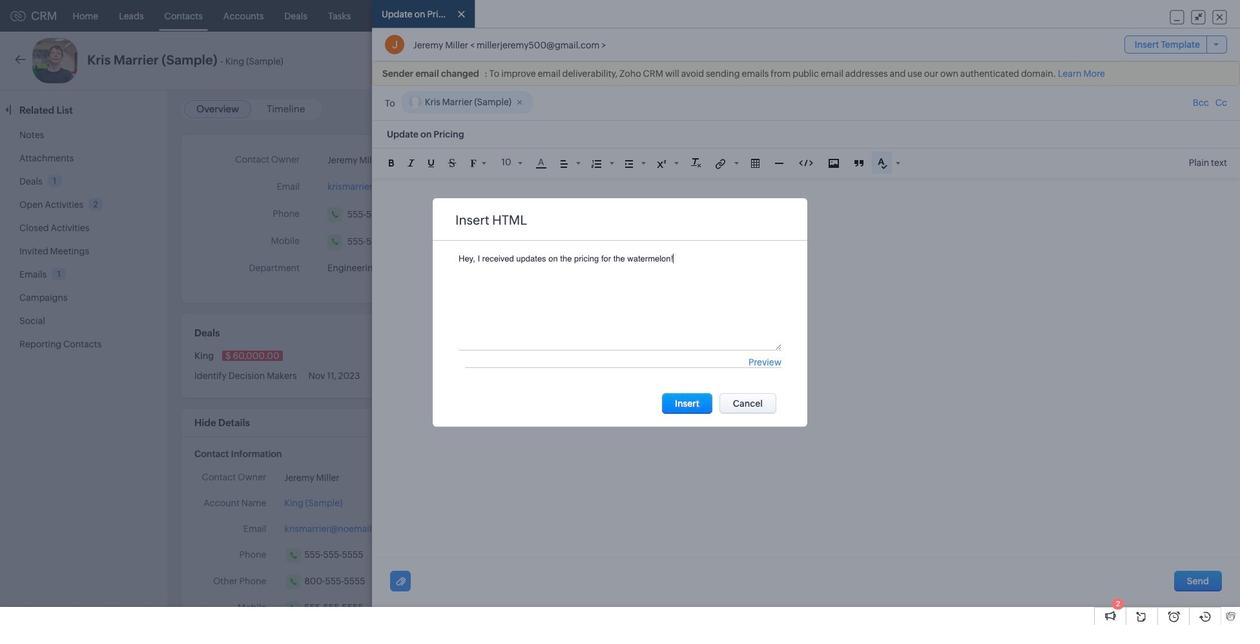 Task type: vqa. For each thing, say whether or not it's contained in the screenshot.
Recycle Bin
no



Task type: describe. For each thing, give the bounding box(es) containing it.
next record image
[[1211, 57, 1220, 65]]

create menu element
[[1037, 0, 1069, 31]]

spell check image
[[878, 158, 887, 169]]

logo image
[[10, 11, 26, 21]]

Insert HTML code here text field
[[459, 254, 782, 351]]

list image
[[591, 160, 601, 168]]

alignment image
[[560, 160, 568, 168]]

links image
[[715, 159, 726, 169]]

Subject text field
[[372, 121, 1240, 148]]



Task type: locate. For each thing, give the bounding box(es) containing it.
previous record image
[[1190, 57, 1196, 65]]

script image
[[657, 160, 666, 168]]

calendar image
[[1103, 11, 1114, 21]]

create menu image
[[1045, 8, 1061, 24]]

indent image
[[625, 160, 633, 168]]



